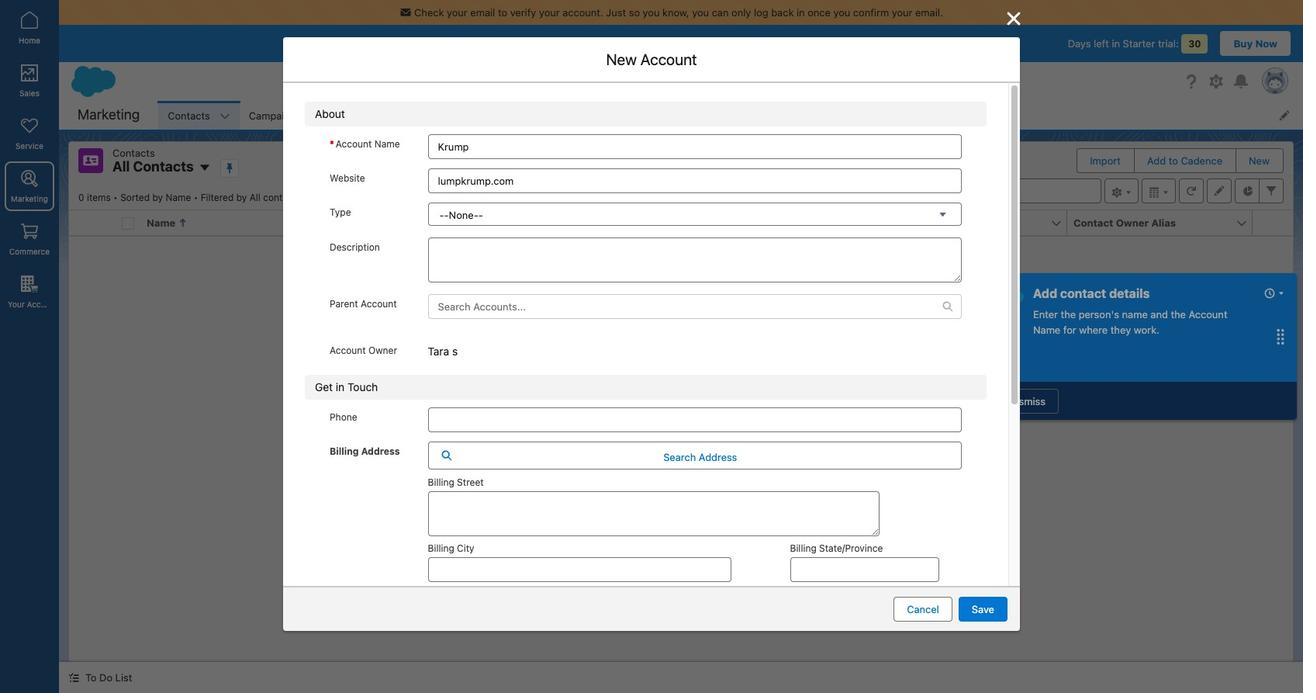 Task type: describe. For each thing, give the bounding box(es) containing it.
1 horizontal spatial the
[[1061, 308, 1077, 321]]

check your email to verify your account. just so you know, you can only log back in once you confirm your email.
[[415, 6, 944, 19]]

email
[[471, 6, 495, 19]]

account name inside button
[[332, 217, 405, 229]]

contacts list item
[[158, 101, 240, 130]]

now
[[1256, 37, 1278, 50]]

name left filtered
[[166, 192, 191, 203]]

text default image
[[943, 301, 954, 312]]

billing for billing zip/postal code
[[428, 586, 455, 597]]

First Name text field
[[421, 220, 976, 244]]

deals.
[[742, 483, 770, 495]]

type
[[330, 206, 351, 218]]

service link
[[5, 109, 54, 158]]

import
[[1091, 154, 1121, 167]]

your account
[[8, 300, 58, 309]]

2 - from the left
[[444, 209, 449, 221]]

2 horizontal spatial the
[[1171, 308, 1187, 321]]

once
[[808, 6, 831, 19]]

do
[[99, 671, 113, 684]]

sales link
[[5, 56, 54, 106]]

select list display image
[[1142, 179, 1177, 203]]

tara s
[[428, 344, 458, 357]]

1 by from the left
[[152, 192, 163, 203]]

alias
[[1152, 217, 1177, 229]]

0 horizontal spatial phone
[[330, 411, 358, 423]]

new inside button
[[1250, 154, 1270, 167]]

owner for account
[[369, 344, 397, 356]]

billing state/province
[[790, 542, 884, 554]]

billing for billing city
[[428, 542, 455, 554]]

add for contact
[[1034, 286, 1058, 300]]

about right campaigns link
[[315, 107, 345, 120]]

buy now button
[[1221, 31, 1291, 56]]

billing city
[[428, 542, 475, 554]]

segments link
[[331, 101, 397, 130]]

add to cadence
[[1148, 154, 1223, 167]]

Billing State/Province text field
[[790, 557, 940, 582]]

commerce link
[[5, 214, 54, 264]]

1 list item from the left
[[483, 101, 539, 130]]

touch
[[348, 380, 378, 393]]

0 vertical spatial account name
[[336, 138, 400, 150]]

new contact
[[602, 50, 690, 68]]

more
[[715, 483, 739, 495]]

account inside button
[[332, 217, 374, 229]]

contacts inside status
[[707, 455, 766, 473]]

0 horizontal spatial all
[[113, 158, 130, 175]]

the inside "top sellers add their contacts first" status
[[610, 483, 625, 495]]

contact
[[1061, 286, 1107, 300]]

0 items • sorted by name • filtered by all contacts •
[[78, 192, 311, 203]]

can
[[712, 6, 729, 19]]

address for billing address
[[361, 445, 400, 457]]

phone inside button
[[703, 217, 735, 229]]

marketing link
[[5, 161, 54, 211]]

tara
[[428, 344, 449, 357]]

title element
[[511, 210, 706, 236]]

campaigns list item
[[240, 101, 331, 130]]

3 your from the left
[[892, 6, 913, 19]]

name element
[[140, 210, 335, 236]]

contact inside button
[[1074, 217, 1114, 229]]

this
[[579, 320, 595, 331]]

your account link
[[5, 267, 58, 317]]

Website url field
[[428, 168, 962, 193]]

action image
[[1253, 210, 1294, 235]]

only
[[732, 6, 752, 19]]

0 horizontal spatial to
[[498, 6, 508, 19]]

service
[[16, 141, 43, 151]]

contact owner alias element
[[1068, 210, 1263, 236]]

account right parent at the left
[[361, 298, 397, 310]]

top
[[567, 455, 592, 473]]

2 list item from the left
[[539, 101, 618, 130]]

segments list item
[[331, 101, 417, 130]]

new account
[[606, 50, 697, 68]]

for
[[1064, 323, 1077, 336]]

to inside button
[[1169, 154, 1179, 167]]

days left in starter trial: 30
[[1068, 37, 1202, 50]]

search...
[[578, 75, 620, 88]]

dismiss button
[[997, 389, 1059, 414]]

cell inside 'all contacts|contacts|list view' element
[[116, 210, 140, 236]]

contact owner alias button
[[1068, 210, 1236, 235]]

list
[[115, 671, 132, 684]]

name down segments list item
[[375, 138, 400, 150]]

email.
[[916, 6, 944, 19]]

0 vertical spatial contact
[[636, 50, 690, 68]]

new button
[[1237, 149, 1283, 172]]

0
[[78, 192, 84, 203]]

s
[[452, 344, 458, 357]]

required
[[898, 95, 940, 108]]

parent
[[330, 298, 358, 310]]

billing address
[[330, 445, 400, 457]]

cancel
[[907, 603, 940, 615]]

account.
[[563, 6, 604, 19]]

billing for billing street
[[428, 476, 455, 488]]

* for * = required information
[[880, 95, 885, 108]]

days
[[1068, 37, 1092, 50]]

0 horizontal spatial contacts
[[263, 192, 301, 203]]

state/province
[[820, 542, 884, 554]]

their
[[673, 455, 703, 473]]

1 - from the left
[[440, 209, 444, 221]]

complete
[[534, 320, 576, 331]]

* for *
[[330, 138, 334, 150]]

save button
[[959, 597, 1008, 622]]

log
[[754, 6, 769, 19]]

billing for billing state/province
[[790, 542, 817, 554]]

verify
[[510, 6, 537, 19]]

cancel button
[[894, 597, 953, 622]]

buy now
[[1234, 37, 1278, 50]]

add
[[643, 455, 669, 473]]

top sellers add their contacts first status
[[567, 344, 796, 528]]

dismiss
[[1010, 395, 1046, 407]]

2 • from the left
[[194, 192, 198, 203]]

add for to
[[1148, 154, 1167, 167]]

complete this field.
[[534, 320, 619, 331]]

billing for billing country
[[790, 586, 817, 597]]

your
[[8, 300, 25, 309]]

Billing Street text field
[[428, 491, 880, 536]]

fastest
[[628, 483, 660, 495]]

none-
[[449, 209, 479, 221]]

starter
[[1124, 37, 1156, 50]]

title
[[518, 217, 540, 229]]

address for search address
[[699, 451, 738, 463]]

Phone telephone field
[[428, 407, 962, 432]]

all contacts
[[113, 158, 194, 175]]

contacts link
[[158, 101, 220, 130]]

get in touch
[[315, 380, 378, 393]]

home
[[19, 36, 40, 45]]



Task type: vqa. For each thing, say whether or not it's contained in the screenshot.
LIST VIEW CONTROLS image
yes



Task type: locate. For each thing, give the bounding box(es) containing it.
0 vertical spatial phone
[[703, 217, 735, 229]]

0 horizontal spatial the
[[610, 483, 625, 495]]

marketing up the commerce link
[[11, 194, 48, 203]]

* text field
[[421, 259, 976, 284]]

all contacts status
[[78, 192, 311, 203]]

all contacts|contacts|list view element
[[68, 141, 1295, 662]]

1 you from the left
[[643, 6, 660, 19]]

left
[[1094, 37, 1110, 50]]

billing up billing country
[[790, 542, 817, 554]]

to do list button
[[59, 662, 142, 693]]

way
[[663, 483, 681, 495]]

billing left street
[[428, 476, 455, 488]]

owner for contact
[[1117, 217, 1150, 229]]

billing left zip/postal
[[428, 586, 455, 597]]

1 horizontal spatial contacts
[[707, 455, 766, 473]]

=
[[889, 95, 895, 108]]

trial:
[[1159, 37, 1179, 50]]

buy
[[1234, 37, 1254, 50]]

* = required information
[[880, 95, 997, 108]]

they
[[1111, 323, 1132, 336]]

sellers
[[596, 455, 639, 473]]

search address button
[[428, 441, 962, 469]]

0 horizontal spatial *
[[330, 138, 334, 150]]

1 vertical spatial phone
[[330, 411, 358, 423]]

win
[[696, 483, 712, 495]]

all up name element
[[250, 192, 261, 203]]

2 vertical spatial to
[[684, 483, 693, 495]]

1 vertical spatial account name
[[332, 217, 405, 229]]

to right email
[[498, 6, 508, 19]]

0 horizontal spatial by
[[152, 192, 163, 203]]

account name element
[[326, 210, 521, 236]]

you right once
[[834, 6, 851, 19]]

0 horizontal spatial contact
[[636, 50, 690, 68]]

• left filtered
[[194, 192, 198, 203]]

name
[[375, 138, 400, 150], [166, 192, 191, 203], [147, 217, 176, 229], [376, 217, 405, 229], [1034, 323, 1061, 336]]

account inside add contact details enter the person's name and the account name for where they work.
[[1189, 308, 1228, 321]]

sales
[[19, 88, 40, 98]]

to
[[85, 671, 97, 684]]

address up more
[[699, 451, 738, 463]]

1 horizontal spatial add
[[1148, 154, 1167, 167]]

0 horizontal spatial •
[[113, 192, 118, 203]]

account right your
[[27, 300, 58, 309]]

phone up description text field
[[703, 217, 735, 229]]

Search All Contacts list view. search field
[[916, 179, 1102, 203]]

by right sorted
[[152, 192, 163, 203]]

add
[[1148, 154, 1167, 167], [1034, 286, 1058, 300]]

1 vertical spatial marketing
[[11, 194, 48, 203]]

parent account
[[330, 298, 397, 310]]

0 horizontal spatial in
[[336, 380, 345, 393]]

• right items
[[113, 192, 118, 203]]

email element
[[882, 210, 1077, 236]]

2 horizontal spatial you
[[834, 6, 851, 19]]

contact down list view controls image
[[1074, 217, 1114, 229]]

0 horizontal spatial add
[[1034, 286, 1058, 300]]

name down sorted
[[147, 217, 176, 229]]

account down "segments" link
[[336, 138, 372, 150]]

information
[[943, 95, 997, 108]]

code
[[504, 586, 527, 597]]

1 horizontal spatial •
[[194, 192, 198, 203]]

• up name element
[[304, 192, 308, 203]]

2 you from the left
[[692, 6, 709, 19]]

1 vertical spatial in
[[1112, 37, 1121, 50]]

1 vertical spatial contact
[[1074, 217, 1114, 229]]

know,
[[663, 6, 690, 19]]

marketing inside 'marketing' link
[[11, 194, 48, 203]]

2 horizontal spatial •
[[304, 192, 308, 203]]

filtered
[[201, 192, 234, 203]]

in right get
[[336, 380, 345, 393]]

1 horizontal spatial all
[[250, 192, 261, 203]]

text default image
[[68, 672, 79, 683]]

first
[[770, 455, 796, 473]]

list view controls image
[[1105, 179, 1139, 203]]

in right back
[[797, 6, 805, 19]]

you left can
[[692, 6, 709, 19]]

all up sorted
[[113, 158, 130, 175]]

--none--
[[440, 209, 483, 221]]

1 vertical spatial *
[[330, 138, 334, 150]]

by
[[152, 192, 163, 203], [236, 192, 247, 203]]

1 horizontal spatial to
[[684, 483, 693, 495]]

Billing City text field
[[428, 557, 732, 582]]

1 vertical spatial owner
[[369, 344, 397, 356]]

account name
[[336, 138, 400, 150], [332, 217, 405, 229]]

country
[[820, 586, 855, 597]]

segments
[[340, 109, 388, 121]]

0 horizontal spatial you
[[643, 6, 660, 19]]

home link
[[5, 3, 54, 53]]

address inside button
[[699, 451, 738, 463]]

contacts up more
[[707, 455, 766, 473]]

to left cadence
[[1169, 154, 1179, 167]]

owner
[[1117, 217, 1150, 229], [369, 344, 397, 356]]

1 horizontal spatial *
[[880, 95, 885, 108]]

search address
[[664, 451, 738, 463]]

list item
[[483, 101, 539, 130], [539, 101, 618, 130]]

0 vertical spatial in
[[797, 6, 805, 19]]

0 vertical spatial *
[[880, 95, 885, 108]]

Parent Account text field
[[429, 295, 943, 318]]

back
[[772, 6, 794, 19]]

1 horizontal spatial in
[[797, 6, 805, 19]]

2 horizontal spatial your
[[892, 6, 913, 19]]

3 • from the left
[[304, 192, 308, 203]]

0 vertical spatial marketing
[[78, 107, 140, 123]]

street
[[457, 476, 484, 488]]

billing street
[[428, 476, 484, 488]]

billing
[[330, 445, 359, 457], [428, 476, 455, 488], [428, 542, 455, 554], [790, 542, 817, 554], [428, 586, 455, 597], [790, 586, 817, 597]]

about left segments
[[300, 120, 330, 133]]

sorted
[[120, 192, 150, 203]]

3 you from the left
[[834, 6, 851, 19]]

1 vertical spatial add
[[1034, 286, 1058, 300]]

billing down the get in touch
[[330, 445, 359, 457]]

phone down the get in touch
[[330, 411, 358, 423]]

billing country
[[790, 586, 855, 597]]

account name up description
[[332, 217, 405, 229]]

account right and
[[1189, 308, 1228, 321]]

0 horizontal spatial address
[[361, 445, 400, 457]]

account owner
[[330, 344, 397, 356]]

0 vertical spatial contacts
[[263, 192, 301, 203]]

description
[[330, 241, 380, 253]]

cadence
[[1182, 154, 1223, 167]]

1 vertical spatial to
[[1169, 154, 1179, 167]]

it's the fastest way to win more deals.
[[593, 483, 770, 495]]

marketing up all contacts
[[78, 107, 140, 123]]

to inside status
[[684, 483, 693, 495]]

add inside add contact details enter the person's name and the account name for where they work.
[[1034, 286, 1058, 300]]

0 vertical spatial owner
[[1117, 217, 1150, 229]]

the right and
[[1171, 308, 1187, 321]]

0 horizontal spatial your
[[447, 6, 468, 19]]

1 horizontal spatial marketing
[[78, 107, 140, 123]]

billing left 'city'
[[428, 542, 455, 554]]

add inside button
[[1148, 154, 1167, 167]]

your left "email."
[[892, 6, 913, 19]]

owner inside button
[[1117, 217, 1150, 229]]

so
[[629, 6, 640, 19]]

campaigns
[[249, 109, 302, 121]]

email button
[[882, 210, 1051, 235]]

and
[[1151, 308, 1169, 321]]

to left "win"
[[684, 483, 693, 495]]

cell
[[116, 210, 140, 236]]

1 horizontal spatial by
[[236, 192, 247, 203]]

2 your from the left
[[539, 6, 560, 19]]

you
[[643, 6, 660, 19], [692, 6, 709, 19], [834, 6, 851, 19]]

list
[[158, 101, 1304, 130]]

item number element
[[69, 210, 116, 236]]

address down touch at the left bottom
[[361, 445, 400, 457]]

30
[[1189, 38, 1202, 50]]

items
[[87, 192, 111, 203]]

to
[[498, 6, 508, 19], [1169, 154, 1179, 167], [684, 483, 693, 495]]

0 vertical spatial all
[[113, 158, 130, 175]]

your left email
[[447, 6, 468, 19]]

details
[[1110, 286, 1150, 300]]

0 horizontal spatial marketing
[[11, 194, 48, 203]]

item number image
[[69, 210, 116, 235]]

you right so
[[643, 6, 660, 19]]

in right left
[[1112, 37, 1121, 50]]

add contact details enter the person's name and the account name for where they work.
[[1034, 286, 1228, 336]]

0 horizontal spatial owner
[[369, 344, 397, 356]]

1 horizontal spatial you
[[692, 6, 709, 19]]

2 vertical spatial in
[[336, 380, 345, 393]]

where
[[1080, 323, 1108, 336]]

account up search... button
[[641, 50, 697, 68]]

contacts inside list item
[[168, 109, 210, 121]]

top sellers add their contacts first
[[567, 455, 796, 473]]

save
[[972, 603, 995, 615]]

0 vertical spatial to
[[498, 6, 508, 19]]

the up for
[[1061, 308, 1077, 321]]

-
[[440, 209, 444, 221], [444, 209, 449, 221], [479, 209, 483, 221]]

account name down "segments" link
[[336, 138, 400, 150]]

contacts up name element
[[263, 192, 301, 203]]

contact
[[636, 50, 690, 68], [1074, 217, 1114, 229]]

name
[[1123, 308, 1148, 321]]

1 vertical spatial contacts
[[707, 455, 766, 473]]

1 vertical spatial all
[[250, 192, 261, 203]]

add up enter
[[1034, 286, 1058, 300]]

phone element
[[697, 210, 892, 236]]

zip/postal
[[457, 586, 501, 597]]

new for new account
[[606, 50, 637, 68]]

name down enter
[[1034, 323, 1061, 336]]

2 horizontal spatial to
[[1169, 154, 1179, 167]]

contact up search... button
[[636, 50, 690, 68]]

1 horizontal spatial phone
[[703, 217, 735, 229]]

* left the =
[[880, 95, 885, 108]]

enter
[[1034, 308, 1059, 321]]

1 your from the left
[[447, 6, 468, 19]]

campaigns link
[[240, 101, 311, 130]]

* up website
[[330, 138, 334, 150]]

account up description
[[332, 217, 374, 229]]

*
[[880, 95, 885, 108], [330, 138, 334, 150]]

in
[[797, 6, 805, 19], [1112, 37, 1121, 50], [336, 380, 345, 393]]

0 vertical spatial add
[[1148, 154, 1167, 167]]

search... button
[[548, 69, 858, 94]]

phone
[[703, 217, 735, 229], [330, 411, 358, 423]]

None text field
[[421, 409, 976, 448], [421, 523, 976, 548], [421, 409, 976, 448], [421, 523, 976, 548]]

owner left alias
[[1117, 217, 1150, 229]]

account up the get in touch
[[330, 344, 366, 356]]

inverse image
[[1005, 9, 1024, 28], [1005, 9, 1024, 28]]

the right it's
[[610, 483, 625, 495]]

1 horizontal spatial your
[[539, 6, 560, 19]]

check
[[415, 6, 444, 19]]

1 horizontal spatial address
[[699, 451, 738, 463]]

1 • from the left
[[113, 192, 118, 203]]

2 by from the left
[[236, 192, 247, 203]]

it's
[[593, 483, 607, 495]]

billing left country
[[790, 586, 817, 597]]

name inside add contact details enter the person's name and the account name for where they work.
[[1034, 323, 1061, 336]]

None text field
[[428, 134, 962, 159], [421, 341, 976, 366], [421, 557, 976, 582], [428, 134, 962, 159], [421, 341, 976, 366], [421, 557, 976, 582]]

by right filtered
[[236, 192, 247, 203]]

1 horizontal spatial contact
[[1074, 217, 1114, 229]]

title button
[[511, 210, 680, 235]]

1 horizontal spatial owner
[[1117, 217, 1150, 229]]

new
[[602, 50, 633, 68], [606, 50, 637, 68], [1250, 154, 1270, 167]]

new for new contact
[[602, 50, 633, 68]]

list containing contacts
[[158, 101, 1304, 130]]

billing for billing address
[[330, 445, 359, 457]]

address
[[361, 445, 400, 457], [699, 451, 738, 463]]

account
[[641, 50, 697, 68], [336, 138, 372, 150], [332, 217, 374, 229], [361, 298, 397, 310], [27, 300, 58, 309], [1189, 308, 1228, 321], [330, 344, 366, 356]]

action element
[[1253, 210, 1294, 236]]

just
[[606, 6, 626, 19]]

account name button
[[326, 210, 494, 235]]

3 - from the left
[[479, 209, 483, 221]]

name up description
[[376, 217, 405, 229]]

owner up touch at the left bottom
[[369, 344, 397, 356]]

2 horizontal spatial in
[[1112, 37, 1121, 50]]

•
[[113, 192, 118, 203], [194, 192, 198, 203], [304, 192, 308, 203]]

commerce
[[9, 247, 50, 256]]

email
[[889, 217, 916, 229]]

your right verify
[[539, 6, 560, 19]]

Description text field
[[428, 237, 962, 282]]

add up select list display "image"
[[1148, 154, 1167, 167]]



